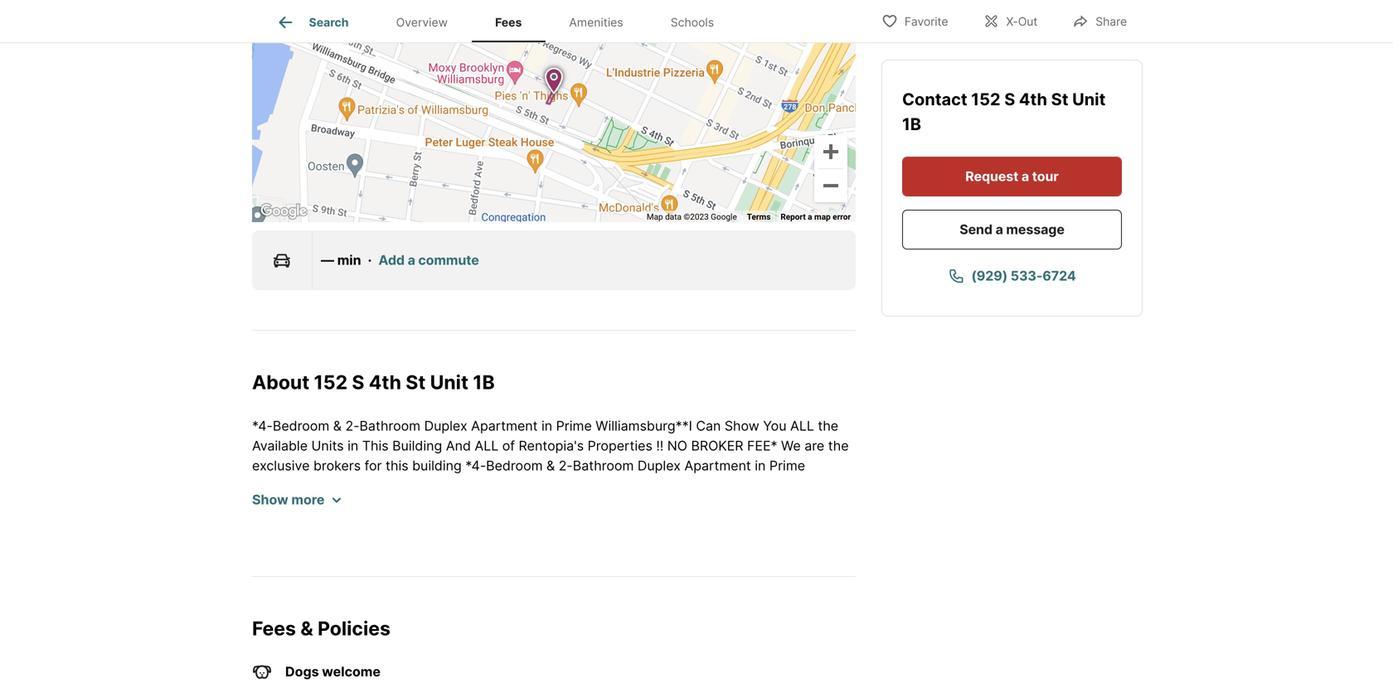 Task type: describe. For each thing, give the bounding box(es) containing it.
(929) 533-6724 link
[[903, 256, 1122, 296]]

fee*
[[747, 438, 778, 454]]

full
[[252, 517, 274, 534]]

1 vertical spatial 1b
[[473, 371, 495, 394]]

hardwood
[[527, 557, 592, 573]]

1 vertical spatial 152
[[314, 371, 348, 394]]

dishwasher
[[263, 557, 337, 573]]

unit inside 152 s 4th st unit 1b
[[1073, 89, 1106, 110]]

soaking
[[471, 517, 521, 534]]

0 horizontal spatial of
[[502, 438, 515, 454]]

2 vertical spatial to
[[469, 617, 481, 633]]

out
[[1019, 15, 1038, 29]]

living
[[303, 537, 340, 554]]

—
[[321, 252, 334, 268]]

in left the 'this'
[[348, 438, 359, 454]]

in up rentopia's
[[542, 418, 553, 434]]

and
[[446, 438, 471, 454]]

1 horizontal spatial prime
[[770, 458, 806, 474]]

bar,
[[760, 657, 784, 673]]

with up ac
[[393, 517, 419, 534]]

/ down full
[[252, 537, 257, 554]]

ceilings
[[465, 557, 515, 573]]

in down 'fee*'
[[755, 458, 766, 474]]

building
[[412, 458, 462, 474]]

request a tour button
[[903, 157, 1122, 197]]

1 horizontal spatial *the
[[754, 557, 784, 573]]

the left unit
[[640, 478, 661, 494]]

the up bedrooms
[[766, 478, 786, 494]]

tikka
[[528, 677, 562, 684]]

listing
[[276, 498, 314, 514]]

face,
[[627, 657, 661, 673]]

search
[[309, 15, 349, 29]]

j
[[625, 577, 632, 593]]

the left j
[[600, 577, 621, 593]]

0 horizontal spatial -
[[356, 517, 362, 534]]

error
[[833, 212, 851, 222]]

1 vertical spatial features:*
[[252, 577, 317, 593]]

/ up mccarren
[[781, 597, 786, 613]]

0 vertical spatial apartment
[[471, 418, 538, 434]]

map region
[[209, 0, 1059, 390]]

large
[[752, 517, 788, 534]]

deep
[[434, 517, 467, 534]]

0 horizontal spatial bedroom
[[273, 418, 330, 434]]

the left l
[[566, 597, 586, 613]]

birds
[[639, 677, 671, 684]]

min
[[337, 252, 361, 268]]

rusty
[[587, 657, 623, 673]]

tub
[[525, 517, 548, 534]]

0 horizontal spatial a
[[466, 597, 475, 613]]

the up full
[[252, 498, 273, 514]]

stainless
[[626, 537, 682, 554]]

ceramic
[[701, 637, 753, 653]]

best
[[252, 617, 280, 633]]

contact
[[903, 89, 972, 110]]

brokers
[[314, 458, 361, 474]]

ferry
[[422, 597, 454, 613]]

with down only
[[592, 517, 618, 534]]

1st
[[406, 498, 429, 514]]

studio,
[[757, 637, 801, 653]]

*4-bedroom & 2-bathroom duplex apartment in prime williamsburg**i can show you all the available units in this building and all of rentopia's properties !! no broker fee* we are the exclusive brokers for this building *4-bedroom & 2-bathroom duplex apartment in prime williamsburg* the pictures are for illustration purposes only - the unit is similar to the pictures in the listing *september 1st move-in* *the apartment features:* 4 queen-size bedrooms / *2 full bathrooms* - one with a deep soaking tub & one with a standing shower / large windows / sunny living space / ac unit in each room / kitchen with stainless steel appliances including a dishwasher & microwave / high ceilings / hardwood floors / video intercom / *the building features:* rooftop / laundry room / a step away from the j & m & z trains at marcy ave station and the east river ferry / a short walk to the l train at bedford ave station / enjoy the best things that williamsburg has to offer just around the corner: domino park, mccarren park, tabare, brooklynite burgers, ppl, clem's juanchis, choplet gallery and ceramic studio, caribbean social club, midway, baci & abbracci, the rusty face, kitsby dessert bar, iona, williamsburg cinemas, dokebi bar and grill, tikka indian grill, birds of a fe
[[252, 418, 856, 684]]

0 horizontal spatial for
[[365, 458, 382, 474]]

broker
[[691, 438, 744, 454]]

mccarren
[[756, 617, 817, 633]]

/ left video
[[638, 557, 643, 573]]

/ down appliances
[[745, 557, 750, 573]]

similar
[[705, 478, 746, 494]]

message
[[1007, 222, 1065, 238]]

kitsby
[[664, 657, 704, 673]]

2 one from the left
[[564, 517, 588, 534]]

1 grill, from the left
[[497, 677, 525, 684]]

dogs welcome
[[285, 664, 381, 680]]

map
[[815, 212, 831, 222]]

a left tour
[[1022, 168, 1030, 185]]

1 horizontal spatial williamsburg
[[359, 617, 439, 633]]

533-
[[1011, 268, 1043, 284]]

map data ©2023 google
[[647, 212, 737, 222]]

0 horizontal spatial ave
[[706, 597, 729, 613]]

& right tub
[[552, 517, 561, 534]]

1 horizontal spatial duplex
[[638, 458, 681, 474]]

show inside dropdown button
[[252, 492, 288, 508]]

abbracci,
[[496, 657, 556, 673]]

data
[[665, 212, 682, 222]]

laundry
[[383, 577, 434, 593]]

social
[[321, 657, 358, 673]]

0 vertical spatial *the
[[501, 498, 532, 514]]

0 horizontal spatial bathroom
[[360, 418, 421, 434]]

east
[[355, 597, 383, 613]]

about 152 s 4th st unit 1b
[[252, 371, 495, 394]]

properties
[[588, 438, 653, 454]]

step
[[498, 577, 527, 593]]

the right you
[[818, 418, 839, 434]]

around
[[545, 617, 590, 633]]

google image
[[256, 201, 311, 222]]

this
[[362, 438, 389, 454]]

clem's
[[465, 637, 507, 653]]

sunny
[[261, 537, 300, 554]]

indian
[[566, 677, 604, 684]]

1 vertical spatial the
[[328, 597, 352, 613]]

1 vertical spatial unit
[[430, 371, 469, 394]]

rooftop
[[321, 577, 370, 593]]

·
[[368, 252, 372, 268]]

the right we
[[829, 438, 849, 454]]

1 vertical spatial bedroom
[[486, 458, 543, 474]]

midway,
[[398, 657, 450, 673]]

walk
[[517, 597, 546, 613]]

& left z
[[663, 577, 672, 593]]

/ left "high"
[[424, 557, 429, 573]]

1 horizontal spatial at
[[729, 577, 742, 593]]

each
[[461, 537, 492, 554]]

1 vertical spatial williamsburg
[[252, 677, 332, 684]]

0 horizontal spatial and
[[300, 597, 324, 613]]

juanchis,
[[511, 637, 570, 653]]

a right send
[[996, 222, 1004, 238]]

bathrooms*
[[277, 517, 352, 534]]

0 vertical spatial -
[[630, 478, 636, 494]]

0 vertical spatial 2-
[[346, 418, 360, 434]]

1 vertical spatial to
[[549, 597, 562, 613]]

/ down size
[[744, 517, 748, 534]]

x-
[[1007, 15, 1019, 29]]

has
[[443, 617, 465, 633]]

1b inside 152 s 4th st unit 1b
[[903, 114, 922, 134]]

1 vertical spatial all
[[475, 438, 499, 454]]

kitchen
[[544, 537, 591, 554]]

away
[[531, 577, 564, 593]]

offer
[[485, 617, 515, 633]]

about
[[252, 371, 310, 394]]

steel
[[686, 537, 718, 554]]

size
[[734, 498, 760, 514]]

no
[[668, 438, 688, 454]]

2 horizontal spatial and
[[674, 637, 698, 653]]

microwave
[[353, 557, 420, 573]]

0 vertical spatial room
[[496, 537, 531, 554]]

2 vertical spatial apartment
[[536, 498, 602, 514]]

& right tabare,
[[301, 617, 313, 640]]

show inside *4-bedroom & 2-bathroom duplex apartment in prime williamsburg**i can show you all the available units in this building and all of rentopia's properties !! no broker fee* we are the exclusive brokers for this building *4-bedroom & 2-bathroom duplex apartment in prime williamsburg* the pictures are for illustration purposes only - the unit is similar to the pictures in the listing *september 1st move-in* *the apartment features:* 4 queen-size bedrooms / *2 full bathrooms* - one with a deep soaking tub & one with a standing shower / large windows / sunny living space / ac unit in each room / kitchen with stainless steel appliances including a dishwasher & microwave / high ceilings / hardwood floors / video intercom / *the building features:* rooftop / laundry room / a step away from the j & m & z trains at marcy ave station and the east river ferry / a short walk to the l train at bedford ave station / enjoy the best things that williamsburg has to offer just around the corner: domino park, mccarren park, tabare, brooklynite burgers, ppl, clem's juanchis, choplet gallery and ceramic studio, caribbean social club, midway, baci & abbracci, the rusty face, kitsby dessert bar, iona, williamsburg cinemas, dokebi bar and grill, tikka indian grill, birds of a fe
[[725, 418, 760, 434]]

fees for fees & policies
[[252, 617, 296, 640]]

favorite
[[905, 15, 949, 29]]

1 vertical spatial 2-
[[559, 458, 573, 474]]

1 one from the left
[[365, 517, 389, 534]]

1 horizontal spatial of
[[675, 677, 687, 684]]

dogs
[[285, 664, 319, 680]]

the up choplet
[[594, 617, 615, 633]]

/ up "step"
[[518, 557, 523, 573]]

train
[[601, 597, 632, 613]]

0 horizontal spatial duplex
[[424, 418, 468, 434]]

fees tab
[[472, 2, 546, 42]]

0 vertical spatial all
[[791, 418, 815, 434]]

only
[[600, 478, 626, 494]]

/ down tub
[[535, 537, 540, 554]]

policies
[[318, 617, 391, 640]]

0 horizontal spatial prime
[[556, 418, 592, 434]]



Task type: vqa. For each thing, say whether or not it's contained in the screenshot.
bottommost the Show
yes



Task type: locate. For each thing, give the bounding box(es) containing it.
tab list containing search
[[252, 0, 751, 42]]

amenities
[[569, 15, 624, 29]]

0 vertical spatial ave
[[788, 577, 811, 593]]

overview
[[396, 15, 448, 29]]

club,
[[362, 657, 394, 673]]

0 horizontal spatial 152
[[314, 371, 348, 394]]

add a commute button
[[379, 251, 479, 270]]

commute
[[418, 252, 479, 268]]

1 horizontal spatial building
[[788, 557, 838, 573]]

ac
[[395, 537, 414, 554]]

1 vertical spatial duplex
[[638, 458, 681, 474]]

1 station from the left
[[252, 597, 297, 613]]

duplex down !!
[[638, 458, 681, 474]]

4th up the 'this'
[[369, 371, 401, 394]]

the up that at the bottom left of page
[[328, 597, 352, 613]]

a left short
[[466, 597, 475, 613]]

0 horizontal spatial 4th
[[369, 371, 401, 394]]

unit inside *4-bedroom & 2-bathroom duplex apartment in prime williamsburg**i can show you all the available units in this building and all of rentopia's properties !! no broker fee* we are the exclusive brokers for this building *4-bedroom & 2-bathroom duplex apartment in prime williamsburg* the pictures are for illustration purposes only - the unit is similar to the pictures in the listing *september 1st move-in* *the apartment features:* 4 queen-size bedrooms / *2 full bathrooms* - one with a deep soaking tub & one with a standing shower / large windows / sunny living space / ac unit in each room / kitchen with stainless steel appliances including a dishwasher & microwave / high ceilings / hardwood floors / video intercom / *the building features:* rooftop / laundry room / a step away from the j & m & z trains at marcy ave station and the east river ferry / a short walk to the l train at bedford ave station / enjoy the best things that williamsburg has to offer just around the corner: domino park, mccarren park, tabare, brooklynite burgers, ppl, clem's juanchis, choplet gallery and ceramic studio, caribbean social club, midway, baci & abbracci, the rusty face, kitsby dessert bar, iona, williamsburg cinemas, dokebi bar and grill, tikka indian grill, birds of a fe
[[417, 537, 443, 554]]

2 station from the left
[[733, 597, 777, 613]]

0 vertical spatial 152
[[972, 89, 1001, 110]]

/ left the *2
[[831, 498, 836, 514]]

1 horizontal spatial show
[[725, 418, 760, 434]]

bedroom up illustration at bottom
[[486, 458, 543, 474]]

& up units
[[333, 418, 342, 434]]

0 horizontal spatial are
[[425, 478, 445, 494]]

1 horizontal spatial 1b
[[903, 114, 922, 134]]

a down full
[[252, 557, 260, 573]]

1 vertical spatial a
[[466, 597, 475, 613]]

a left map
[[808, 212, 813, 222]]

schools
[[671, 15, 714, 29]]

caribbean
[[252, 657, 317, 673]]

report a map error
[[781, 212, 851, 222]]

1 horizontal spatial bathroom
[[573, 458, 634, 474]]

apartment up rentopia's
[[471, 418, 538, 434]]

2-
[[346, 418, 360, 434], [559, 458, 573, 474]]

including
[[794, 537, 850, 554]]

& right j
[[636, 577, 644, 593]]

1 horizontal spatial ave
[[788, 577, 811, 593]]

0 horizontal spatial *4-
[[252, 418, 273, 434]]

all
[[791, 418, 815, 434], [475, 438, 499, 454]]

request
[[966, 168, 1019, 185]]

1 vertical spatial are
[[425, 478, 445, 494]]

1 horizontal spatial features:*
[[606, 498, 671, 514]]

2 park, from the left
[[821, 617, 853, 633]]

brooklynite
[[303, 637, 373, 653]]

s right contact
[[1005, 89, 1016, 110]]

with up floors
[[595, 537, 622, 554]]

0 horizontal spatial show
[[252, 492, 288, 508]]

show up 'fee*'
[[725, 418, 760, 434]]

one
[[365, 517, 389, 534], [564, 517, 588, 534]]

0 vertical spatial bathroom
[[360, 418, 421, 434]]

s inside 152 s 4th st unit 1b
[[1005, 89, 1016, 110]]

a down kitsby
[[691, 677, 699, 684]]

1 horizontal spatial park,
[[821, 617, 853, 633]]

0 vertical spatial *4-
[[252, 418, 273, 434]]

z
[[676, 577, 684, 593]]

2 horizontal spatial to
[[749, 478, 762, 494]]

0 horizontal spatial st
[[406, 371, 426, 394]]

report a map error link
[[781, 212, 851, 222]]

s
[[1005, 89, 1016, 110], [352, 371, 365, 394]]

grill, down rusty
[[607, 677, 635, 684]]

a
[[486, 577, 495, 593], [466, 597, 475, 613]]

a
[[1022, 168, 1030, 185], [808, 212, 813, 222], [996, 222, 1004, 238], [408, 252, 415, 268], [423, 517, 431, 534], [622, 517, 630, 534], [252, 557, 260, 573], [691, 677, 699, 684]]

1 pictures from the left
[[370, 478, 421, 494]]

4th inside 152 s 4th st unit 1b
[[1020, 89, 1048, 110]]

152 up request in the top right of the page
[[972, 89, 1001, 110]]

1 horizontal spatial 2-
[[559, 458, 573, 474]]

room down soaking
[[496, 537, 531, 554]]

building down including
[[788, 557, 838, 573]]

0 horizontal spatial pictures
[[370, 478, 421, 494]]

& down clem's
[[484, 657, 493, 673]]

st inside 152 s 4th st unit 1b
[[1052, 89, 1069, 110]]

in*
[[477, 498, 497, 514]]

are down building
[[425, 478, 445, 494]]

search link
[[276, 12, 349, 32]]

1 horizontal spatial for
[[448, 478, 466, 494]]

ave up enjoy
[[788, 577, 811, 593]]

152 s 4th st unit 1b
[[903, 89, 1106, 134]]

room down "high"
[[438, 577, 473, 593]]

0 horizontal spatial at
[[636, 597, 649, 613]]

ave down 'trains'
[[706, 597, 729, 613]]

schools tab
[[647, 2, 738, 42]]

google
[[711, 212, 737, 222]]

williamsburg down river
[[359, 617, 439, 633]]

and up things
[[300, 597, 324, 613]]

unit
[[1073, 89, 1106, 110], [430, 371, 469, 394], [417, 537, 443, 554]]

station up best
[[252, 597, 297, 613]]

*the down illustration at bottom
[[501, 498, 532, 514]]

in
[[542, 418, 553, 434], [348, 438, 359, 454], [755, 458, 766, 474], [844, 478, 855, 494], [447, 537, 458, 554]]

park, up the ceramic
[[720, 617, 752, 633]]

*2
[[840, 498, 854, 514]]

trains
[[688, 577, 726, 593]]

/ down ceilings
[[477, 577, 482, 593]]

1 vertical spatial at
[[636, 597, 649, 613]]

1 horizontal spatial fees
[[495, 15, 522, 29]]

show up full
[[252, 492, 288, 508]]

are
[[805, 438, 825, 454], [425, 478, 445, 494]]

all up we
[[791, 418, 815, 434]]

1 horizontal spatial -
[[630, 478, 636, 494]]

apartment down broker at the bottom of page
[[685, 458, 751, 474]]

the right enjoy
[[827, 597, 847, 613]]

0 vertical spatial to
[[749, 478, 762, 494]]

prime down we
[[770, 458, 806, 474]]

fees
[[495, 15, 522, 29], [252, 617, 296, 640]]

& down rentopia's
[[547, 458, 555, 474]]

ppl,
[[433, 637, 461, 653]]

/ up east
[[374, 577, 379, 593]]

unit right ac
[[417, 537, 443, 554]]

0 vertical spatial unit
[[1073, 89, 1106, 110]]

1 horizontal spatial station
[[733, 597, 777, 613]]

*4- down and
[[466, 458, 486, 474]]

2- up purposes
[[559, 458, 573, 474]]

unit down share button
[[1073, 89, 1106, 110]]

1 vertical spatial 4th
[[369, 371, 401, 394]]

1 horizontal spatial are
[[805, 438, 825, 454]]

0 horizontal spatial to
[[469, 617, 481, 633]]

video
[[646, 557, 682, 573]]

152 inside 152 s 4th st unit 1b
[[972, 89, 1001, 110]]

©2023
[[684, 212, 709, 222]]

at
[[729, 577, 742, 593], [636, 597, 649, 613]]

tab list
[[252, 0, 751, 42]]

0 horizontal spatial williamsburg
[[252, 677, 332, 684]]

1 vertical spatial bathroom
[[573, 458, 634, 474]]

*the up marcy
[[754, 557, 784, 573]]

0 vertical spatial a
[[486, 577, 495, 593]]

0 vertical spatial duplex
[[424, 418, 468, 434]]

*4- up the available
[[252, 418, 273, 434]]

1 vertical spatial fees
[[252, 617, 296, 640]]

send a message
[[960, 222, 1065, 238]]

a right add
[[408, 252, 415, 268]]

0 vertical spatial the
[[342, 478, 367, 494]]

grill, down the abbracci,
[[497, 677, 525, 684]]

in down deep
[[447, 537, 458, 554]]

2 grill, from the left
[[607, 677, 635, 684]]

rentopia's
[[519, 438, 584, 454]]

0 vertical spatial show
[[725, 418, 760, 434]]

room
[[496, 537, 531, 554], [438, 577, 473, 593]]

shower
[[693, 517, 740, 534]]

bar
[[445, 677, 466, 684]]

0 horizontal spatial features:*
[[252, 577, 317, 593]]

(929) 533-6724 button
[[903, 256, 1122, 296]]

intercom
[[686, 557, 741, 573]]

fees inside tab
[[495, 15, 522, 29]]

1 horizontal spatial a
[[486, 577, 495, 593]]

1 horizontal spatial pictures
[[790, 478, 841, 494]]

x-out
[[1007, 15, 1038, 29]]

bathroom
[[360, 418, 421, 434], [573, 458, 634, 474]]

152
[[972, 89, 1001, 110], [314, 371, 348, 394]]

1 vertical spatial s
[[352, 371, 365, 394]]

0 horizontal spatial s
[[352, 371, 365, 394]]

at up corner:
[[636, 597, 649, 613]]

& up rooftop
[[340, 557, 349, 573]]

dokebi
[[398, 677, 441, 684]]

0 vertical spatial of
[[502, 438, 515, 454]]

report
[[781, 212, 806, 222]]

enjoy
[[789, 597, 823, 613]]

things
[[284, 617, 326, 633]]

0 vertical spatial prime
[[556, 418, 592, 434]]

building up building
[[393, 438, 442, 454]]

1 horizontal spatial one
[[564, 517, 588, 534]]

a down ceilings
[[486, 577, 495, 593]]

152 right about
[[314, 371, 348, 394]]

1 vertical spatial and
[[674, 637, 698, 653]]

share button
[[1059, 4, 1142, 38]]

0 vertical spatial are
[[805, 438, 825, 454]]

*the
[[501, 498, 532, 514], [754, 557, 784, 573]]

0 horizontal spatial fees
[[252, 617, 296, 640]]

fees for fees
[[495, 15, 522, 29]]

tour
[[1033, 168, 1059, 185]]

1 horizontal spatial and
[[470, 677, 493, 684]]

to
[[749, 478, 762, 494], [549, 597, 562, 613], [469, 617, 481, 633]]

overview tab
[[373, 2, 472, 42]]

fees & policies
[[252, 617, 391, 640]]

available
[[252, 438, 308, 454]]

of
[[502, 438, 515, 454], [675, 677, 687, 684]]

0 horizontal spatial room
[[438, 577, 473, 593]]

1 vertical spatial for
[[448, 478, 466, 494]]

2 vertical spatial the
[[560, 657, 584, 673]]

0 vertical spatial building
[[393, 438, 442, 454]]

1 vertical spatial -
[[356, 517, 362, 534]]

for down the 'this'
[[365, 458, 382, 474]]

unit up and
[[430, 371, 469, 394]]

/ left ac
[[387, 537, 392, 554]]

- right only
[[630, 478, 636, 494]]

a up stainless
[[622, 517, 630, 534]]

features:* up standing
[[606, 498, 671, 514]]

1 horizontal spatial bedroom
[[486, 458, 543, 474]]

to up size
[[749, 478, 762, 494]]

/
[[831, 498, 836, 514], [744, 517, 748, 534], [252, 537, 257, 554], [387, 537, 392, 554], [535, 537, 540, 554], [424, 557, 429, 573], [518, 557, 523, 573], [638, 557, 643, 573], [745, 557, 750, 573], [374, 577, 379, 593], [477, 577, 482, 593], [458, 597, 462, 613], [781, 597, 786, 613]]

show more button
[[252, 490, 341, 510]]

short
[[479, 597, 513, 613]]

- down *september
[[356, 517, 362, 534]]

grill,
[[497, 677, 525, 684], [607, 677, 635, 684]]

0 horizontal spatial *the
[[501, 498, 532, 514]]

a down 1st in the left bottom of the page
[[423, 517, 431, 534]]

apartment down purposes
[[536, 498, 602, 514]]

bathroom up only
[[573, 458, 634, 474]]

1 vertical spatial apartment
[[685, 458, 751, 474]]

1 park, from the left
[[720, 617, 752, 633]]

pictures up bedrooms
[[790, 478, 841, 494]]

1 vertical spatial prime
[[770, 458, 806, 474]]

all right and
[[475, 438, 499, 454]]

/ up has
[[458, 597, 462, 613]]

iona,
[[788, 657, 818, 673]]

0 vertical spatial fees
[[495, 15, 522, 29]]

0 vertical spatial 4th
[[1020, 89, 1048, 110]]

0 vertical spatial at
[[729, 577, 742, 593]]

station down marcy
[[733, 597, 777, 613]]

terms link
[[747, 212, 771, 222]]

&
[[333, 418, 342, 434], [547, 458, 555, 474], [552, 517, 561, 534], [340, 557, 349, 573], [636, 577, 644, 593], [663, 577, 672, 593], [301, 617, 313, 640], [484, 657, 493, 673]]

1 vertical spatial room
[[438, 577, 473, 593]]

and down baci
[[470, 677, 493, 684]]

1 vertical spatial of
[[675, 677, 687, 684]]

1 vertical spatial show
[[252, 492, 288, 508]]

purposes
[[538, 478, 596, 494]]

that
[[330, 617, 355, 633]]

s up the 'this'
[[352, 371, 365, 394]]

0 horizontal spatial park,
[[720, 617, 752, 633]]

1 horizontal spatial 152
[[972, 89, 1001, 110]]

is
[[691, 478, 702, 494]]

tabare,
[[252, 637, 299, 653]]

choplet
[[574, 637, 623, 653]]

m
[[648, 577, 660, 593]]

williamsburg*
[[252, 478, 339, 494]]

1 horizontal spatial *4-
[[466, 458, 486, 474]]

1 horizontal spatial grill,
[[607, 677, 635, 684]]

4th
[[1020, 89, 1048, 110], [369, 371, 401, 394]]

send a message button
[[903, 210, 1122, 250]]

amenities tab
[[546, 2, 647, 42]]

*september
[[317, 498, 402, 514]]

marcy
[[745, 577, 784, 593]]

in up the *2
[[844, 478, 855, 494]]

2 vertical spatial unit
[[417, 537, 443, 554]]

park, down enjoy
[[821, 617, 853, 633]]

the up indian
[[560, 657, 584, 673]]

0 vertical spatial features:*
[[606, 498, 671, 514]]

we
[[782, 438, 801, 454]]

0 vertical spatial williamsburg
[[359, 617, 439, 633]]

bedrooms
[[764, 498, 827, 514]]

bedroom up the available
[[273, 418, 330, 434]]

park,
[[720, 617, 752, 633], [821, 617, 853, 633]]

2 pictures from the left
[[790, 478, 841, 494]]

apartment
[[471, 418, 538, 434], [685, 458, 751, 474], [536, 498, 602, 514]]

1 horizontal spatial all
[[791, 418, 815, 434]]

0 vertical spatial and
[[300, 597, 324, 613]]

just
[[519, 617, 541, 633]]

of down kitsby
[[675, 677, 687, 684]]

4th down out
[[1020, 89, 1048, 110]]

station
[[252, 597, 297, 613], [733, 597, 777, 613]]

0 horizontal spatial grill,
[[497, 677, 525, 684]]

one up "kitchen"
[[564, 517, 588, 534]]

0 horizontal spatial all
[[475, 438, 499, 454]]

prime up rentopia's
[[556, 418, 592, 434]]

one up space
[[365, 517, 389, 534]]

1 horizontal spatial 4th
[[1020, 89, 1048, 110]]

pictures down this
[[370, 478, 421, 494]]

!!
[[657, 438, 664, 454]]

(929) 533-6724
[[972, 268, 1077, 284]]

2- up brokers
[[346, 418, 360, 434]]

standing
[[633, 517, 689, 534]]



